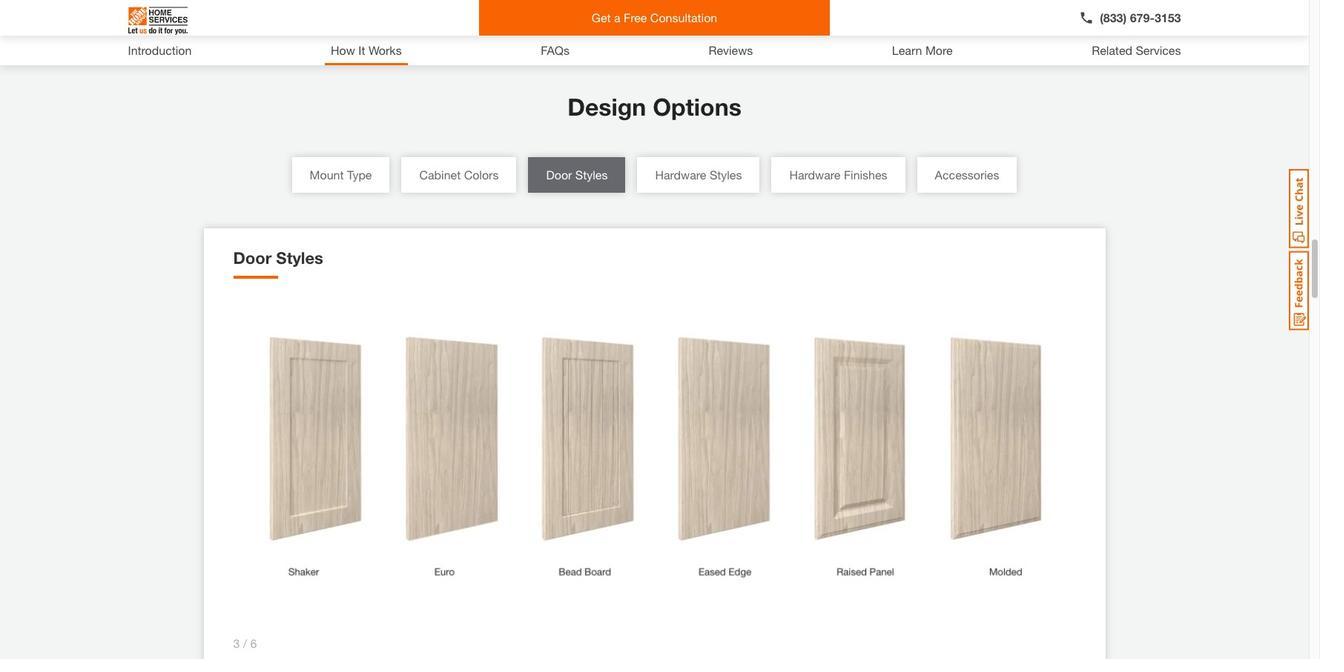Task type: vqa. For each thing, say whether or not it's contained in the screenshot.
& associated with Truck & Tool Rental
no



Task type: describe. For each thing, give the bounding box(es) containing it.
learn
[[893, 43, 923, 57]]

3 / 6
[[233, 636, 257, 651]]

do it for you logo image
[[128, 1, 187, 41]]

get a free consultation button
[[479, 0, 830, 36]]

cabinet colors button
[[402, 158, 517, 193]]

door styles inside button
[[546, 168, 608, 182]]

related services
[[1092, 43, 1182, 57]]

(833) 679-3153
[[1101, 10, 1182, 24]]

cabinet
[[420, 168, 461, 182]]

6
[[251, 636, 257, 651]]

hardware styles
[[656, 168, 742, 182]]

options
[[653, 93, 742, 121]]

how it works
[[331, 43, 402, 57]]

free
[[624, 10, 647, 24]]

hardware finishes
[[790, 168, 888, 182]]

a
[[614, 10, 621, 24]]

services
[[1136, 43, 1182, 57]]

door styles button
[[529, 158, 626, 193]]

accessories
[[935, 168, 1000, 182]]

it
[[359, 43, 365, 57]]

mount type button
[[292, 158, 390, 193]]

hardware finishes button
[[772, 158, 906, 193]]

0 horizontal spatial door styles
[[233, 249, 323, 268]]

679-
[[1131, 10, 1155, 24]]

how
[[331, 43, 355, 57]]

door inside button
[[546, 168, 572, 182]]

design
[[568, 93, 647, 121]]

more
[[926, 43, 953, 57]]



Task type: locate. For each thing, give the bounding box(es) containing it.
1 horizontal spatial door styles
[[546, 168, 608, 182]]

(833) 679-3153 link
[[1080, 9, 1182, 27]]

cabinet colors
[[420, 168, 499, 182]]

/
[[243, 636, 247, 651]]

1 vertical spatial door
[[233, 249, 272, 268]]

works
[[369, 43, 402, 57]]

hardware for hardware styles
[[656, 168, 707, 182]]

1 horizontal spatial door
[[546, 168, 572, 182]]

door styles
[[546, 168, 608, 182], [233, 249, 323, 268]]

type
[[347, 168, 372, 182]]

2 hardware from the left
[[790, 168, 841, 182]]

mount
[[310, 168, 344, 182]]

0 horizontal spatial hardware
[[656, 168, 707, 182]]

hardware
[[656, 168, 707, 182], [790, 168, 841, 182]]

styles for hardware styles button
[[710, 168, 742, 182]]

get a free consultation
[[592, 10, 718, 24]]

feedback link image
[[1290, 251, 1310, 331]]

1 hardware from the left
[[656, 168, 707, 182]]

mount type
[[310, 168, 372, 182]]

hardware down options
[[656, 168, 707, 182]]

2 horizontal spatial styles
[[710, 168, 742, 182]]

hardware left finishes
[[790, 168, 841, 182]]

3
[[233, 636, 240, 651]]

1 horizontal spatial hardware
[[790, 168, 841, 182]]

(833)
[[1101, 10, 1127, 24]]

styles for door styles button
[[576, 168, 608, 182]]

get
[[592, 10, 611, 24]]

learn more
[[893, 43, 953, 57]]

finishes
[[844, 168, 888, 182]]

hardware styles button
[[638, 158, 760, 193]]

faqs
[[541, 43, 570, 57]]

introduction
[[128, 43, 192, 57]]

1 vertical spatial door styles
[[233, 249, 323, 268]]

0 horizontal spatial styles
[[276, 249, 323, 268]]

related
[[1092, 43, 1133, 57]]

styles
[[576, 168, 608, 182], [710, 168, 742, 182], [276, 249, 323, 268]]

infopod - door style - image image
[[233, 297, 1076, 617]]

live chat image
[[1290, 169, 1310, 249]]

0 horizontal spatial door
[[233, 249, 272, 268]]

3153
[[1155, 10, 1182, 24]]

accessories button
[[918, 158, 1018, 193]]

0 vertical spatial door styles
[[546, 168, 608, 182]]

consultation
[[651, 10, 718, 24]]

1 horizontal spatial styles
[[576, 168, 608, 182]]

colors
[[464, 168, 499, 182]]

hardware for hardware finishes
[[790, 168, 841, 182]]

design options
[[568, 93, 742, 121]]

reviews
[[709, 43, 753, 57]]

door
[[546, 168, 572, 182], [233, 249, 272, 268]]

0 vertical spatial door
[[546, 168, 572, 182]]



